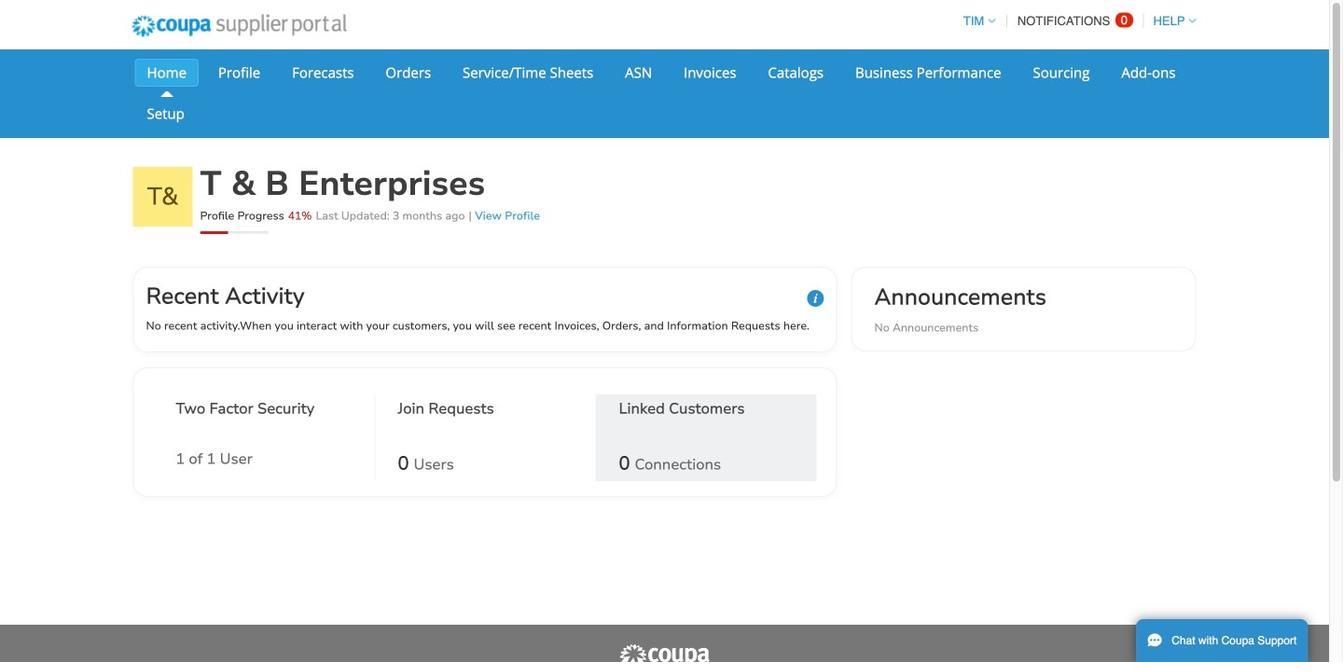 Task type: locate. For each thing, give the bounding box(es) containing it.
coupa supplier portal image
[[119, 3, 359, 49], [618, 644, 711, 662]]

t& image
[[133, 167, 193, 227]]

additional information image
[[807, 290, 824, 307]]

1 vertical spatial coupa supplier portal image
[[618, 644, 711, 662]]

0 vertical spatial coupa supplier portal image
[[119, 3, 359, 49]]

navigation
[[955, 3, 1196, 39]]

1 horizontal spatial coupa supplier portal image
[[618, 644, 711, 662]]



Task type: vqa. For each thing, say whether or not it's contained in the screenshot.
navigation on the right top of the page
yes



Task type: describe. For each thing, give the bounding box(es) containing it.
0 horizontal spatial coupa supplier portal image
[[119, 3, 359, 49]]



